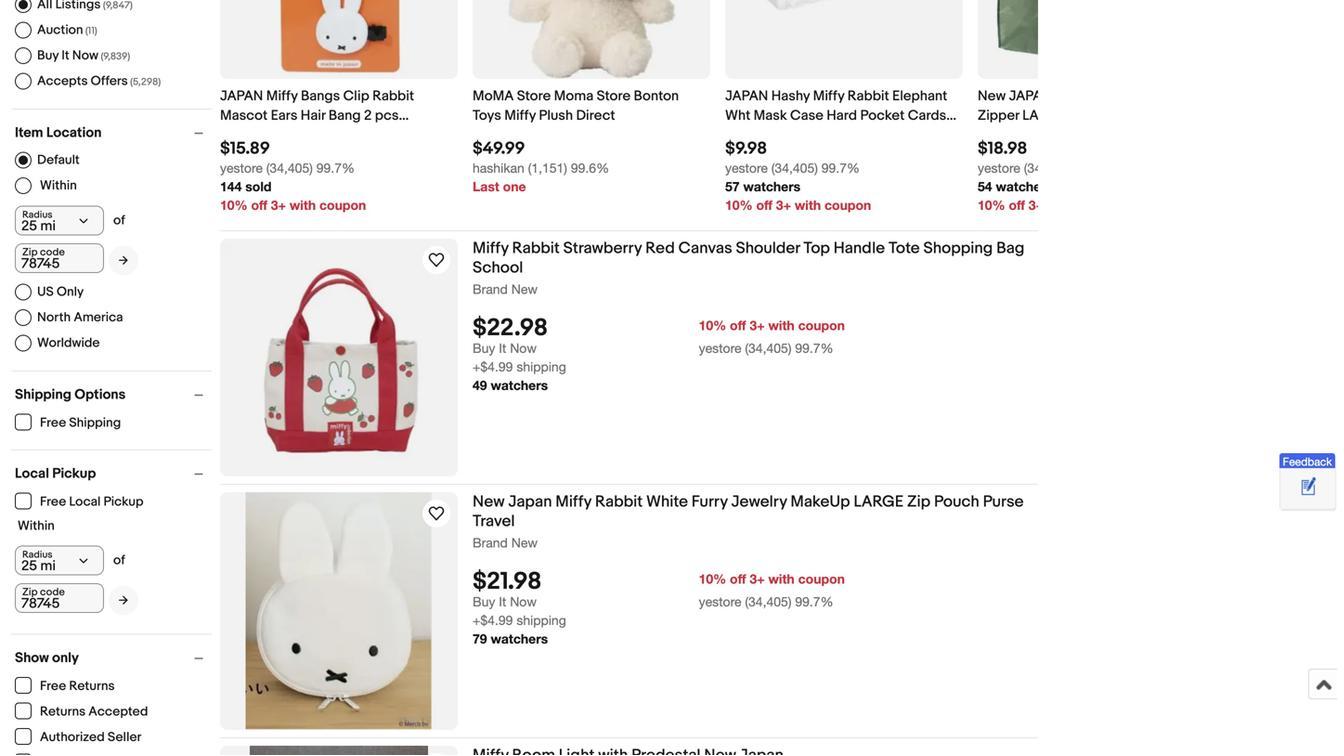 Task type: describe. For each thing, give the bounding box(es) containing it.
rabbit for $9.98
[[848, 88, 890, 104]]

storage inside new japan miffy rabbit green clear zipper large storage tote shopping bag school $18.98 yestore (34,405) 99.7% 54 watchers 10% off 3+ with coupon
[[1070, 107, 1119, 124]]

0 vertical spatial buy
[[37, 48, 59, 63]]

only
[[52, 650, 79, 666]]

brand inside 'new japan miffy rabbit white furry jewelry makeup large zip pouch purse travel brand new'
[[473, 535, 508, 550]]

of for item location
[[113, 213, 125, 228]]

sold
[[245, 179, 272, 194]]

wht
[[725, 107, 751, 124]]

$49.99
[[473, 138, 525, 159]]

10% down 'new japan miffy rabbit white furry jewelry makeup large zip pouch purse travel brand new'
[[699, 571, 726, 587]]

miffy inside the "miffy rabbit strawberry red canvas shoulder top handle tote shopping bag school brand new"
[[473, 239, 509, 258]]

school inside the "miffy rabbit strawberry red canvas shoulder top handle tote shopping bag school brand new"
[[473, 258, 523, 278]]

seller
[[108, 730, 141, 745]]

free for pickup
[[40, 494, 66, 510]]

new japan miffy rabbit white furry jewelry makeup large zip pouch purse travel brand new
[[473, 492, 1024, 550]]

default
[[37, 152, 80, 168]]

makeup
[[791, 492, 850, 512]]

with for $15.89
[[290, 197, 316, 213]]

 (9,839) Items text field
[[99, 50, 130, 62]]

0 vertical spatial it
[[62, 48, 69, 63]]

moma store moma store bonton toys miffy plush direct
[[473, 88, 679, 124]]

yestore (34,405) 99.7% +$4.99 shipping 79 watchers
[[473, 594, 834, 647]]

buy for $21.98
[[473, 594, 495, 609]]

2
[[364, 107, 372, 124]]

now for $21.98
[[510, 594, 537, 609]]

new japan miffy rabbit white furry jewelry makeup large zip pouch purse travel image
[[246, 492, 432, 730]]

(9,839)
[[101, 50, 130, 62]]

north america link
[[15, 309, 123, 326]]

now for $22.98
[[510, 341, 537, 356]]

49
[[473, 378, 487, 393]]

direct
[[576, 107, 615, 124]]

miffy inside 'new japan miffy rabbit white furry jewelry makeup large zip pouch purse travel brand new'
[[556, 492, 592, 512]]

returns accepted
[[40, 704, 148, 720]]

japan inside new japan miffy rabbit green clear zipper large storage tote shopping bag school $18.98 yestore (34,405) 99.7% 54 watchers 10% off 3+ with coupon
[[1009, 88, 1052, 104]]

watchers inside new japan miffy rabbit green clear zipper large storage tote shopping bag school $18.98 yestore (34,405) 99.7% 54 watchers 10% off 3+ with coupon
[[996, 179, 1053, 194]]

$49.99 hashikan (1,151) 99.6% last one
[[473, 138, 609, 194]]

jewelry
[[731, 492, 787, 512]]

99.7% for $9.98
[[822, 160, 860, 176]]

$15.89
[[220, 138, 270, 159]]

(1,151)
[[528, 160, 567, 176]]

moma store moma store bonton toys miffy plush direct image
[[508, 0, 676, 79]]

moma store moma store bonton toys miffy plush direct heading
[[473, 88, 679, 124]]

america
[[74, 310, 123, 325]]

shoulder
[[736, 239, 800, 258]]

large inside 'new japan miffy rabbit white furry jewelry makeup large zip pouch purse travel brand new'
[[854, 492, 904, 512]]

1 free from the top
[[40, 415, 66, 431]]

(11)
[[85, 25, 97, 37]]

zipper
[[978, 107, 1020, 124]]

 (9,847) Items text field
[[101, 0, 133, 11]]

(34,405) inside yestore (34,405) 99.7% +$4.99 shipping 49 watchers
[[745, 341, 792, 356]]

99.7% inside yestore (34,405) 99.7% +$4.99 shipping 49 watchers
[[795, 341, 834, 356]]

accepted
[[88, 704, 148, 720]]

large inside new japan miffy rabbit green clear zipper large storage tote shopping bag school $18.98 yestore (34,405) 99.7% 54 watchers 10% off 3+ with coupon
[[1023, 107, 1066, 124]]

bang
[[329, 107, 361, 124]]

1 store from the left
[[517, 88, 551, 104]]

japan hashy miffy rabbit elephant wht mask case hard pocket cards money storage $9.98 yestore (34,405) 99.7% 57 watchers 10% off 3+ with coupon
[[725, 88, 948, 213]]

1 vertical spatial within
[[18, 518, 55, 534]]

10% for $15.89
[[220, 197, 248, 213]]

us only link
[[15, 284, 84, 300]]

rabbit inside "japan miffy bangs clip rabbit mascot ears hair bang 2 pcs accessory decoration $15.89 yestore (34,405) 99.7% 144 sold 10% off 3+ with coupon"
[[373, 88, 414, 104]]

miffy rabbit strawberry red canvas shoulder top handle tote shopping bag school link
[[473, 239, 1038, 281]]

3+ for $18.98
[[1029, 197, 1044, 213]]

travel
[[473, 512, 515, 531]]

top
[[804, 239, 830, 258]]

yestore for $15.89
[[220, 160, 263, 176]]

apply within filter image
[[119, 254, 128, 266]]

$9.98
[[725, 138, 767, 159]]

japan miffy bangs clip rabbit mascot ears hair bang 2 pcs accessory decoration image
[[228, 0, 450, 79]]

japan for $15.89
[[220, 88, 263, 104]]

coupon for $15.89
[[320, 197, 366, 213]]

hashikan
[[473, 160, 525, 176]]

$18.98
[[978, 138, 1028, 159]]

options
[[75, 386, 126, 403]]

red
[[646, 239, 675, 258]]

cards
[[908, 107, 947, 124]]

moma
[[473, 88, 514, 104]]

(34,405) for $9.98
[[772, 160, 818, 176]]

free returns link
[[15, 677, 116, 694]]

new japan miffy rabbit white furry jewelry makeup large zip pouch purse travel link
[[473, 492, 1038, 535]]

purse
[[983, 492, 1024, 512]]

new japan miffy rabbit green clear zipper large storage tote shopping bag school $18.98 yestore (34,405) 99.7% 54 watchers 10% off 3+ with coupon
[[978, 88, 1214, 213]]

57
[[725, 179, 740, 194]]

authorized
[[40, 730, 105, 745]]

apply within filter image
[[119, 594, 128, 606]]

coupon down top
[[798, 318, 845, 333]]

shopping inside new japan miffy rabbit green clear zipper large storage tote shopping bag school $18.98 yestore (34,405) 99.7% 54 watchers 10% off 3+ with coupon
[[1153, 107, 1214, 124]]

shipping options
[[15, 386, 126, 403]]

north america
[[37, 310, 123, 325]]

pcs
[[375, 107, 399, 124]]

off down the "miffy rabbit strawberry red canvas shoulder top handle tote shopping bag school brand new"
[[730, 318, 746, 333]]

money
[[725, 127, 768, 144]]

rabbit inside the "miffy rabbit strawberry red canvas shoulder top handle tote shopping bag school brand new"
[[512, 239, 560, 258]]

(34,405) for $18.98
[[1024, 160, 1071, 176]]

toys
[[473, 107, 501, 124]]

accepts
[[37, 73, 88, 89]]

buy it now (9,839)
[[37, 48, 130, 63]]

 (5,298) Items text field
[[128, 76, 161, 88]]

plush
[[539, 107, 573, 124]]

japan for $9.98
[[725, 88, 768, 104]]

of for local pickup
[[113, 553, 125, 568]]

accepts offers (5,298)
[[37, 73, 161, 89]]

shipping for $22.98
[[517, 359, 566, 374]]

one
[[503, 179, 526, 194]]

0 vertical spatial within
[[40, 178, 77, 194]]

 (11) Items text field
[[83, 25, 97, 37]]

feedback
[[1283, 455, 1332, 468]]

clear
[[1178, 88, 1212, 104]]

yestore for $9.98
[[725, 160, 768, 176]]

returns accepted link
[[15, 703, 149, 720]]

0 vertical spatial shipping
[[15, 386, 71, 403]]

hashy
[[772, 88, 810, 104]]

mask
[[754, 107, 787, 124]]

99.7% for $15.89
[[316, 160, 355, 176]]

japan hashy miffy rabbit elephant wht mask case hard pocket cards money storage image
[[725, 0, 963, 52]]

off for $18.98
[[1009, 197, 1025, 213]]

$21.98
[[473, 568, 542, 596]]

bangs
[[301, 88, 340, 104]]

only
[[57, 284, 84, 300]]

10% for $18.98
[[978, 197, 1006, 213]]

bonton
[[634, 88, 679, 104]]

miffy inside 'japan hashy miffy rabbit elephant wht mask case hard pocket cards money storage $9.98 yestore (34,405) 99.7% 57 watchers 10% off 3+ with coupon'
[[813, 88, 845, 104]]

case
[[790, 107, 824, 124]]

yestore (34,405) 99.7% +$4.99 shipping 49 watchers
[[473, 341, 834, 393]]

yestore inside yestore (34,405) 99.7% +$4.99 shipping 79 watchers
[[699, 594, 742, 609]]

shipping for $21.98
[[517, 613, 566, 628]]

default link
[[15, 152, 80, 169]]

canvas
[[679, 239, 733, 258]]

decoration
[[292, 127, 363, 144]]

item location
[[15, 124, 102, 141]]

watch miffy rabbit strawberry red canvas shoulder top handle tote shopping bag school image
[[425, 249, 448, 271]]

0 vertical spatial returns
[[69, 678, 115, 694]]

ears
[[271, 107, 298, 124]]

strawberry
[[563, 239, 642, 258]]

99.6%
[[571, 160, 609, 176]]

coupon for $18.98
[[1077, 197, 1124, 213]]

hard
[[827, 107, 857, 124]]



Task type: vqa. For each thing, say whether or not it's contained in the screenshot.
next
no



Task type: locate. For each thing, give the bounding box(es) containing it.
3 japan from the left
[[1009, 88, 1052, 104]]

with for $9.98
[[795, 197, 821, 213]]

(34,405) inside new japan miffy rabbit green clear zipper large storage tote shopping bag school $18.98 yestore (34,405) 99.7% 54 watchers 10% off 3+ with coupon
[[1024, 160, 1071, 176]]

elephant
[[893, 88, 948, 104]]

off for $15.89
[[251, 197, 267, 213]]

watchers
[[743, 179, 801, 194], [996, 179, 1053, 194], [491, 378, 548, 393], [491, 631, 548, 647]]

watch new japan miffy rabbit white furry jewelry makeup large zip pouch purse travel image
[[425, 502, 448, 525]]

large
[[1023, 107, 1066, 124], [854, 492, 904, 512]]

within down free local pickup link
[[18, 518, 55, 534]]

2 +$4.99 from the top
[[473, 613, 513, 628]]

1 of from the top
[[113, 213, 125, 228]]

free down "local pickup"
[[40, 494, 66, 510]]

with inside new japan miffy rabbit green clear zipper large storage tote shopping bag school $18.98 yestore (34,405) 99.7% 54 watchers 10% off 3+ with coupon
[[1048, 197, 1074, 213]]

0 vertical spatial of
[[113, 213, 125, 228]]

shopping down 54
[[924, 239, 993, 258]]

coupon down makeup
[[798, 571, 845, 587]]

miffy inside 'moma store moma store bonton toys miffy plush direct'
[[505, 107, 536, 124]]

144
[[220, 179, 242, 194]]

1 vertical spatial free
[[40, 494, 66, 510]]

tote right handle
[[889, 239, 920, 258]]

1 vertical spatial tote
[[889, 239, 920, 258]]

watchers inside 'japan hashy miffy rabbit elephant wht mask case hard pocket cards money storage $9.98 yestore (34,405) 99.7% 57 watchers 10% off 3+ with coupon'
[[743, 179, 801, 194]]

1 vertical spatial of
[[113, 553, 125, 568]]

hair
[[301, 107, 326, 124]]

returns up returns accepted
[[69, 678, 115, 694]]

1 vertical spatial it
[[499, 341, 506, 356]]

miffy rabbit strawberry red canvas shoulder top handle tote shopping bag school heading
[[473, 239, 1025, 278]]

japan hashy miffy rabbit elephant wht mask case hard pocket cards money storage link
[[725, 86, 963, 144]]

buy up the 49
[[473, 341, 495, 356]]

storage inside 'japan hashy miffy rabbit elephant wht mask case hard pocket cards money storage $9.98 yestore (34,405) 99.7% 57 watchers 10% off 3+ with coupon'
[[771, 127, 821, 144]]

yestore down $18.98
[[978, 160, 1021, 176]]

store up direct
[[597, 88, 631, 104]]

watchers right 57
[[743, 179, 801, 194]]

storage
[[1070, 107, 1119, 124], [771, 127, 821, 144]]

coupon up handle
[[825, 197, 872, 213]]

off inside new japan miffy rabbit green clear zipper large storage tote shopping bag school $18.98 yestore (34,405) 99.7% 54 watchers 10% off 3+ with coupon
[[1009, 197, 1025, 213]]

free local pickup
[[40, 494, 144, 510]]

rabbit up pocket
[[848, 88, 890, 104]]

79
[[473, 631, 487, 647]]

yestore inside 'japan hashy miffy rabbit elephant wht mask case hard pocket cards money storage $9.98 yestore (34,405) 99.7% 57 watchers 10% off 3+ with coupon'
[[725, 160, 768, 176]]

10% down the "miffy rabbit strawberry red canvas shoulder top handle tote shopping bag school brand new"
[[699, 318, 726, 333]]

tote down green in the top of the page
[[1122, 107, 1150, 124]]

show only
[[15, 650, 79, 666]]

pickup up free local pickup link
[[52, 465, 96, 482]]

1 vertical spatial shipping
[[517, 613, 566, 628]]

10% down 57
[[725, 197, 753, 213]]

0 vertical spatial brand
[[473, 281, 508, 297]]

1 horizontal spatial school
[[1006, 127, 1050, 144]]

yestore inside "japan miffy bangs clip rabbit mascot ears hair bang 2 pcs accessory decoration $15.89 yestore (34,405) 99.7% 144 sold 10% off 3+ with coupon"
[[220, 160, 263, 176]]

1 vertical spatial school
[[473, 258, 523, 278]]

it for $22.98
[[499, 341, 506, 356]]

0 horizontal spatial store
[[517, 88, 551, 104]]

0 vertical spatial 10% off 3+ with coupon buy it now
[[473, 318, 845, 356]]

10% inside new japan miffy rabbit green clear zipper large storage tote shopping bag school $18.98 yestore (34,405) 99.7% 54 watchers 10% off 3+ with coupon
[[978, 197, 1006, 213]]

2 shipping from the top
[[517, 613, 566, 628]]

rabbit left green in the top of the page
[[1090, 88, 1132, 104]]

(34,405) inside "japan miffy bangs clip rabbit mascot ears hair bang 2 pcs accessory decoration $15.89 yestore (34,405) 99.7% 144 sold 10% off 3+ with coupon"
[[266, 160, 313, 176]]

+$4.99 up the 49
[[473, 359, 513, 374]]

school down zipper
[[1006, 127, 1050, 144]]

99.7% inside "japan miffy bangs clip rabbit mascot ears hair bang 2 pcs accessory decoration $15.89 yestore (34,405) 99.7% 144 sold 10% off 3+ with coupon"
[[316, 160, 355, 176]]

shipping down options
[[69, 415, 121, 431]]

free shipping
[[40, 415, 121, 431]]

miffy down new japan miffy rabbit green clear zipper large storage tote shopping bag school image on the right top
[[1055, 88, 1087, 104]]

school up $22.98
[[473, 258, 523, 278]]

10% off 3+ with coupon buy it now
[[473, 318, 845, 356], [473, 571, 845, 609]]

local inside free local pickup link
[[69, 494, 101, 510]]

0 vertical spatial +$4.99
[[473, 359, 513, 374]]

0 vertical spatial pickup
[[52, 465, 96, 482]]

yestore for $18.98
[[978, 160, 1021, 176]]

mascot
[[220, 107, 268, 124]]

japan inside 'japan hashy miffy rabbit elephant wht mask case hard pocket cards money storage $9.98 yestore (34,405) 99.7% 57 watchers 10% off 3+ with coupon'
[[725, 88, 768, 104]]

free down shipping options
[[40, 415, 66, 431]]

buy up the 79
[[473, 594, 495, 609]]

new japan miffy rabbit green clear zipper large storage tote shopping bag school heading
[[978, 88, 1215, 144]]

(34,405) for $15.89
[[266, 160, 313, 176]]

miffy right "watch miffy rabbit strawberry red canvas shoulder top handle tote shopping bag school" icon
[[473, 239, 509, 258]]

japan miffy bangs clip rabbit mascot ears hair bang 2 pcs accessory decoration heading
[[220, 88, 414, 144]]

us
[[37, 284, 54, 300]]

1 horizontal spatial local
[[69, 494, 101, 510]]

shipping options button
[[15, 386, 212, 403]]

+$4.99 for $22.98
[[473, 359, 513, 374]]

0 vertical spatial local
[[15, 465, 49, 482]]

0 vertical spatial storage
[[1070, 107, 1119, 124]]

tote inside the "miffy rabbit strawberry red canvas shoulder top handle tote shopping bag school brand new"
[[889, 239, 920, 258]]

rabbit inside 'japan hashy miffy rabbit elephant wht mask case hard pocket cards money storage $9.98 yestore (34,405) 99.7% 57 watchers 10% off 3+ with coupon'
[[848, 88, 890, 104]]

0 vertical spatial large
[[1023, 107, 1066, 124]]

shopping inside the "miffy rabbit strawberry red canvas shoulder top handle tote shopping bag school brand new"
[[924, 239, 993, 258]]

0 horizontal spatial japan
[[220, 88, 263, 104]]

within
[[40, 178, 77, 194], [18, 518, 55, 534]]

item location button
[[15, 124, 212, 141]]

buy for $22.98
[[473, 341, 495, 356]]

rabbit inside new japan miffy rabbit green clear zipper large storage tote shopping bag school $18.98 yestore (34,405) 99.7% 54 watchers 10% off 3+ with coupon
[[1090, 88, 1132, 104]]

with for $18.98
[[1048, 197, 1074, 213]]

1 horizontal spatial large
[[1023, 107, 1066, 124]]

of up apply within filter image
[[113, 213, 125, 228]]

1 horizontal spatial japan
[[725, 88, 768, 104]]

new japan miffy rabbit white furry jewelry makeup large zip pouch purse travel heading
[[473, 492, 1024, 531]]

authorized seller link
[[15, 728, 142, 745]]

new inside new japan miffy rabbit green clear zipper large storage tote shopping bag school $18.98 yestore (34,405) 99.7% 54 watchers 10% off 3+ with coupon
[[978, 88, 1006, 104]]

worldwide
[[37, 335, 100, 351]]

show
[[15, 650, 49, 666]]

1 brand from the top
[[473, 281, 508, 297]]

10% inside 'japan hashy miffy rabbit elephant wht mask case hard pocket cards money storage $9.98 yestore (34,405) 99.7% 57 watchers 10% off 3+ with coupon'
[[725, 197, 753, 213]]

1 japan from the left
[[220, 88, 263, 104]]

2 vertical spatial buy
[[473, 594, 495, 609]]

(5,298)
[[130, 76, 161, 88]]

auction
[[37, 22, 83, 38]]

local up free local pickup link
[[15, 465, 49, 482]]

free for only
[[40, 678, 66, 694]]

0 vertical spatial now
[[72, 48, 99, 63]]

54
[[978, 179, 992, 194]]

yestore inside yestore (34,405) 99.7% +$4.99 shipping 49 watchers
[[699, 341, 742, 356]]

authorized seller
[[40, 730, 141, 745]]

japan
[[508, 492, 552, 512]]

japan miffy bangs clip rabbit mascot ears hair bang 2 pcs accessory decoration link
[[220, 86, 458, 144]]

handle
[[834, 239, 885, 258]]

shopping down clear
[[1153, 107, 1214, 124]]

school
[[1006, 127, 1050, 144], [473, 258, 523, 278]]

off down $18.98
[[1009, 197, 1025, 213]]

heading
[[473, 746, 784, 755]]

10% off 3+ with coupon buy it now down 'red'
[[473, 318, 845, 356]]

1 vertical spatial local
[[69, 494, 101, 510]]

2 10% off 3+ with coupon buy it now from the top
[[473, 571, 845, 609]]

3+ for $9.98
[[776, 197, 791, 213]]

0 horizontal spatial pickup
[[52, 465, 96, 482]]

0 vertical spatial bag
[[978, 127, 1003, 144]]

new up zipper
[[978, 88, 1006, 104]]

japan hashy miffy rabbit elephant wht mask case hard pocket cards money storage heading
[[725, 88, 957, 144]]

tote
[[1122, 107, 1150, 124], [889, 239, 920, 258]]

pickup down local pickup dropdown button on the bottom left
[[104, 494, 144, 510]]

bag inside new japan miffy rabbit green clear zipper large storage tote shopping bag school $18.98 yestore (34,405) 99.7% 54 watchers 10% off 3+ with coupon
[[978, 127, 1003, 144]]

10% off 3+ with coupon buy it now for $21.98
[[473, 571, 845, 609]]

1 horizontal spatial store
[[597, 88, 631, 104]]

99.7%
[[316, 160, 355, 176], [822, 160, 860, 176], [1074, 160, 1113, 176], [795, 341, 834, 356], [795, 594, 834, 609]]

free local pickup link
[[15, 493, 144, 510]]

1 vertical spatial storage
[[771, 127, 821, 144]]

rabbit up pcs
[[373, 88, 414, 104]]

store up the 'plush'
[[517, 88, 551, 104]]

with
[[290, 197, 316, 213], [795, 197, 821, 213], [1048, 197, 1074, 213], [769, 318, 795, 333], [769, 571, 795, 587]]

0 horizontal spatial storage
[[771, 127, 821, 144]]

(34,405) inside 'japan hashy miffy rabbit elephant wht mask case hard pocket cards money storage $9.98 yestore (34,405) 99.7% 57 watchers 10% off 3+ with coupon'
[[772, 160, 818, 176]]

2 vertical spatial now
[[510, 594, 537, 609]]

3+ inside new japan miffy rabbit green clear zipper large storage tote shopping bag school $18.98 yestore (34,405) 99.7% 54 watchers 10% off 3+ with coupon
[[1029, 197, 1044, 213]]

2 japan from the left
[[725, 88, 768, 104]]

+$4.99
[[473, 359, 513, 374], [473, 613, 513, 628]]

0 vertical spatial tote
[[1122, 107, 1150, 124]]

coupon for $9.98
[[825, 197, 872, 213]]

1 horizontal spatial tote
[[1122, 107, 1150, 124]]

local down local pickup dropdown button on the bottom left
[[69, 494, 101, 510]]

10% for $9.98
[[725, 197, 753, 213]]

1 horizontal spatial pickup
[[104, 494, 144, 510]]

rabbit for $18.98
[[1090, 88, 1132, 104]]

miffy up ears
[[266, 88, 298, 104]]

1 vertical spatial shipping
[[69, 415, 121, 431]]

3+
[[271, 197, 286, 213], [776, 197, 791, 213], [1029, 197, 1044, 213], [750, 318, 765, 333], [750, 571, 765, 587]]

auction (11)
[[37, 22, 97, 38]]

1 10% off 3+ with coupon buy it now from the top
[[473, 318, 845, 356]]

miffy room light with predestal new japan image
[[250, 746, 428, 755]]

furry
[[692, 492, 728, 512]]

0 horizontal spatial local
[[15, 465, 49, 482]]

pouch
[[934, 492, 980, 512]]

show only button
[[15, 650, 212, 666]]

off inside "japan miffy bangs clip rabbit mascot ears hair bang 2 pcs accessory decoration $15.89 yestore (34,405) 99.7% 144 sold 10% off 3+ with coupon"
[[251, 197, 267, 213]]

new up $22.98
[[512, 281, 538, 297]]

99.7% for $18.98
[[1074, 160, 1113, 176]]

1 shipping from the top
[[517, 359, 566, 374]]

+$4.99 up the 79
[[473, 613, 513, 628]]

rabbit
[[373, 88, 414, 104], [848, 88, 890, 104], [1090, 88, 1132, 104], [512, 239, 560, 258], [595, 492, 643, 512]]

green
[[1135, 88, 1175, 104]]

0 vertical spatial free
[[40, 415, 66, 431]]

99.7% inside new japan miffy rabbit green clear zipper large storage tote shopping bag school $18.98 yestore (34,405) 99.7% 54 watchers 10% off 3+ with coupon
[[1074, 160, 1113, 176]]

2 free from the top
[[40, 494, 66, 510]]

3+ for $15.89
[[271, 197, 286, 213]]

None text field
[[15, 583, 104, 613]]

large right zipper
[[1023, 107, 1066, 124]]

10% off 3+ with coupon buy it now down white
[[473, 571, 845, 609]]

off for $9.98
[[756, 197, 773, 213]]

10% off 3+ with coupon buy it now for $22.98
[[473, 318, 845, 356]]

0 vertical spatial school
[[1006, 127, 1050, 144]]

miffy
[[266, 88, 298, 104], [813, 88, 845, 104], [1055, 88, 1087, 104], [505, 107, 536, 124], [473, 239, 509, 258], [556, 492, 592, 512]]

rabbit down 'one'
[[512, 239, 560, 258]]

buy down auction
[[37, 48, 59, 63]]

new
[[978, 88, 1006, 104], [512, 281, 538, 297], [473, 492, 505, 512], [512, 535, 538, 550]]

rabbit left white
[[595, 492, 643, 512]]

coupon inside "japan miffy bangs clip rabbit mascot ears hair bang 2 pcs accessory decoration $15.89 yestore (34,405) 99.7% 144 sold 10% off 3+ with coupon"
[[320, 197, 366, 213]]

1 vertical spatial 10% off 3+ with coupon buy it now
[[473, 571, 845, 609]]

new japan miffy rabbit green clear zipper large storage tote shopping bag school link
[[978, 86, 1216, 144]]

white
[[646, 492, 688, 512]]

returns down free returns link at the bottom left
[[40, 704, 86, 720]]

(34,405) down case
[[772, 160, 818, 176]]

shipping down $21.98
[[517, 613, 566, 628]]

2 brand from the top
[[473, 535, 508, 550]]

japan up the wht
[[725, 88, 768, 104]]

2 store from the left
[[597, 88, 631, 104]]

now
[[72, 48, 99, 63], [510, 341, 537, 356], [510, 594, 537, 609]]

storage down case
[[771, 127, 821, 144]]

+$4.99 inside yestore (34,405) 99.7% +$4.99 shipping 49 watchers
[[473, 359, 513, 374]]

10% down 144
[[220, 197, 248, 213]]

2 vertical spatial free
[[40, 678, 66, 694]]

school inside new japan miffy rabbit green clear zipper large storage tote shopping bag school $18.98 yestore (34,405) 99.7% 54 watchers 10% off 3+ with coupon
[[1006, 127, 1050, 144]]

japan
[[220, 88, 263, 104], [725, 88, 768, 104], [1009, 88, 1052, 104]]

+$4.99 inside yestore (34,405) 99.7% +$4.99 shipping 79 watchers
[[473, 613, 513, 628]]

new left japan
[[473, 492, 505, 512]]

watchers inside yestore (34,405) 99.7% +$4.99 shipping 79 watchers
[[491, 631, 548, 647]]

free shipping link
[[15, 414, 122, 431]]

returns
[[69, 678, 115, 694], [40, 704, 86, 720]]

item
[[15, 124, 43, 141]]

brand inside the "miffy rabbit strawberry red canvas shoulder top handle tote shopping bag school brand new"
[[473, 281, 508, 297]]

miffy inside "japan miffy bangs clip rabbit mascot ears hair bang 2 pcs accessory decoration $15.89 yestore (34,405) 99.7% 144 sold 10% off 3+ with coupon"
[[266, 88, 298, 104]]

shipping up free shipping link
[[15, 386, 71, 403]]

large left zip
[[854, 492, 904, 512]]

north
[[37, 310, 71, 325]]

1 vertical spatial buy
[[473, 341, 495, 356]]

japan up 'mascot'
[[220, 88, 263, 104]]

it for $21.98
[[499, 594, 506, 609]]

1 vertical spatial returns
[[40, 704, 86, 720]]

(34,405)
[[266, 160, 313, 176], [772, 160, 818, 176], [1024, 160, 1071, 176], [745, 341, 792, 356], [745, 594, 792, 609]]

free down the show only
[[40, 678, 66, 694]]

free returns
[[40, 678, 115, 694]]

10% inside "japan miffy bangs clip rabbit mascot ears hair bang 2 pcs accessory decoration $15.89 yestore (34,405) 99.7% 144 sold 10% off 3+ with coupon"
[[220, 197, 248, 213]]

2 vertical spatial it
[[499, 594, 506, 609]]

off inside 'japan hashy miffy rabbit elephant wht mask case hard pocket cards money storage $9.98 yestore (34,405) 99.7% 57 watchers 10% off 3+ with coupon'
[[756, 197, 773, 213]]

yestore down 'new japan miffy rabbit white furry jewelry makeup large zip pouch purse travel brand new'
[[699, 594, 742, 609]]

0 horizontal spatial large
[[854, 492, 904, 512]]

3+ inside "japan miffy bangs clip rabbit mascot ears hair bang 2 pcs accessory decoration $15.89 yestore (34,405) 99.7% 144 sold 10% off 3+ with coupon"
[[271, 197, 286, 213]]

yestore inside new japan miffy rabbit green clear zipper large storage tote shopping bag school $18.98 yestore (34,405) 99.7% 54 watchers 10% off 3+ with coupon
[[978, 160, 1021, 176]]

2 horizontal spatial japan
[[1009, 88, 1052, 104]]

coupon inside 'japan hashy miffy rabbit elephant wht mask case hard pocket cards money storage $9.98 yestore (34,405) 99.7% 57 watchers 10% off 3+ with coupon'
[[825, 197, 872, 213]]

last
[[473, 179, 500, 194]]

moma
[[554, 88, 594, 104]]

(34,405) inside yestore (34,405) 99.7% +$4.99 shipping 79 watchers
[[745, 594, 792, 609]]

rabbit for brand
[[595, 492, 643, 512]]

(34,405) down 'new japan miffy rabbit white furry jewelry makeup large zip pouch purse travel brand new'
[[745, 594, 792, 609]]

(34,405) down the "miffy rabbit strawberry red canvas shoulder top handle tote shopping bag school brand new"
[[745, 341, 792, 356]]

2 of from the top
[[113, 553, 125, 568]]

1 vertical spatial shopping
[[924, 239, 993, 258]]

japan up zipper
[[1009, 88, 1052, 104]]

0 horizontal spatial shopping
[[924, 239, 993, 258]]

yestore down $9.98
[[725, 160, 768, 176]]

watchers right the 79
[[491, 631, 548, 647]]

new japan miffy rabbit green clear zipper large storage tote shopping bag school image
[[997, 0, 1197, 79]]

of
[[113, 213, 125, 228], [113, 553, 125, 568]]

0 vertical spatial shipping
[[517, 359, 566, 374]]

1 horizontal spatial shopping
[[1153, 107, 1214, 124]]

1 vertical spatial brand
[[473, 535, 508, 550]]

0 vertical spatial shopping
[[1153, 107, 1214, 124]]

miffy inside new japan miffy rabbit green clear zipper large storage tote shopping bag school $18.98 yestore (34,405) 99.7% 54 watchers 10% off 3+ with coupon
[[1055, 88, 1087, 104]]

with inside "japan miffy bangs clip rabbit mascot ears hair bang 2 pcs accessory decoration $15.89 yestore (34,405) 99.7% 144 sold 10% off 3+ with coupon"
[[290, 197, 316, 213]]

+$4.99 for $21.98
[[473, 613, 513, 628]]

1 vertical spatial bag
[[997, 239, 1025, 258]]

0 horizontal spatial school
[[473, 258, 523, 278]]

1 vertical spatial now
[[510, 341, 537, 356]]

(34,405) down $18.98
[[1024, 160, 1071, 176]]

1 vertical spatial +$4.99
[[473, 613, 513, 628]]

brand up $22.98
[[473, 281, 508, 297]]

local pickup
[[15, 465, 96, 482]]

within down default
[[40, 178, 77, 194]]

99.7% inside yestore (34,405) 99.7% +$4.99 shipping 79 watchers
[[795, 594, 834, 609]]

tote inside new japan miffy rabbit green clear zipper large storage tote shopping bag school $18.98 yestore (34,405) 99.7% 54 watchers 10% off 3+ with coupon
[[1122, 107, 1150, 124]]

miffy up hard
[[813, 88, 845, 104]]

japan miffy bangs clip rabbit mascot ears hair bang 2 pcs accessory decoration $15.89 yestore (34,405) 99.7% 144 sold 10% off 3+ with coupon
[[220, 88, 414, 213]]

rabbit inside 'new japan miffy rabbit white furry jewelry makeup large zip pouch purse travel brand new'
[[595, 492, 643, 512]]

brand down travel
[[473, 535, 508, 550]]

(34,405) up sold
[[266, 160, 313, 176]]

coupon down new japan miffy rabbit green clear zipper large storage tote shopping bag school heading
[[1077, 197, 1124, 213]]

shipping inside yestore (34,405) 99.7% +$4.99 shipping 79 watchers
[[517, 613, 566, 628]]

pocket
[[860, 107, 905, 124]]

None text field
[[15, 243, 104, 273]]

storage down new japan miffy rabbit green clear zipper large storage tote shopping bag school image on the right top
[[1070, 107, 1119, 124]]

offers
[[91, 73, 128, 89]]

10%
[[220, 197, 248, 213], [725, 197, 753, 213], [978, 197, 1006, 213], [699, 318, 726, 333], [699, 571, 726, 587]]

1 +$4.99 from the top
[[473, 359, 513, 374]]

miffy right toys
[[505, 107, 536, 124]]

store
[[517, 88, 551, 104], [597, 88, 631, 104]]

local pickup button
[[15, 465, 212, 482]]

worldwide link
[[15, 335, 100, 352]]

yestore down the "miffy rabbit strawberry red canvas shoulder top handle tote shopping bag school brand new"
[[699, 341, 742, 356]]

shipping inside yestore (34,405) 99.7% +$4.99 shipping 49 watchers
[[517, 359, 566, 374]]

yestore
[[220, 160, 263, 176], [725, 160, 768, 176], [978, 160, 1021, 176], [699, 341, 742, 356], [699, 594, 742, 609]]

shipping down $22.98
[[517, 359, 566, 374]]

off down sold
[[251, 197, 267, 213]]

1 vertical spatial large
[[854, 492, 904, 512]]

zip
[[907, 492, 931, 512]]

1 horizontal spatial storage
[[1070, 107, 1119, 124]]

3+ inside 'japan hashy miffy rabbit elephant wht mask case hard pocket cards money storage $9.98 yestore (34,405) 99.7% 57 watchers 10% off 3+ with coupon'
[[776, 197, 791, 213]]

miffy right japan
[[556, 492, 592, 512]]

off up shoulder
[[756, 197, 773, 213]]

coupon down decoration
[[320, 197, 366, 213]]

clip
[[343, 88, 369, 104]]

new inside the "miffy rabbit strawberry red canvas shoulder top handle tote shopping bag school brand new"
[[512, 281, 538, 297]]

it
[[62, 48, 69, 63], [499, 341, 506, 356], [499, 594, 506, 609]]

us only
[[37, 284, 84, 300]]

1 vertical spatial pickup
[[104, 494, 144, 510]]

watchers right the 49
[[491, 378, 548, 393]]

off
[[251, 197, 267, 213], [756, 197, 773, 213], [1009, 197, 1025, 213], [730, 318, 746, 333], [730, 571, 746, 587]]

miffy rabbit strawberry red canvas shoulder top handle tote shopping bag school image
[[220, 243, 458, 473]]

bag inside the "miffy rabbit strawberry red canvas shoulder top handle tote shopping bag school brand new"
[[997, 239, 1025, 258]]

watchers inside yestore (34,405) 99.7% +$4.99 shipping 49 watchers
[[491, 378, 548, 393]]

location
[[46, 124, 102, 141]]

3 free from the top
[[40, 678, 66, 694]]

of up apply within filter icon
[[113, 553, 125, 568]]

coupon inside new japan miffy rabbit green clear zipper large storage tote shopping bag school $18.98 yestore (34,405) 99.7% 54 watchers 10% off 3+ with coupon
[[1077, 197, 1124, 213]]

new down travel
[[512, 535, 538, 550]]

off down 'new japan miffy rabbit white furry jewelry makeup large zip pouch purse travel brand new'
[[730, 571, 746, 587]]

yestore down $15.89
[[220, 160, 263, 176]]

10% down 54
[[978, 197, 1006, 213]]

japan inside "japan miffy bangs clip rabbit mascot ears hair bang 2 pcs accessory decoration $15.89 yestore (34,405) 99.7% 144 sold 10% off 3+ with coupon"
[[220, 88, 263, 104]]

watchers right 54
[[996, 179, 1053, 194]]

with inside 'japan hashy miffy rabbit elephant wht mask case hard pocket cards money storage $9.98 yestore (34,405) 99.7% 57 watchers 10% off 3+ with coupon'
[[795, 197, 821, 213]]

0 horizontal spatial tote
[[889, 239, 920, 258]]

99.7% inside 'japan hashy miffy rabbit elephant wht mask case hard pocket cards money storage $9.98 yestore (34,405) 99.7% 57 watchers 10% off 3+ with coupon'
[[822, 160, 860, 176]]



